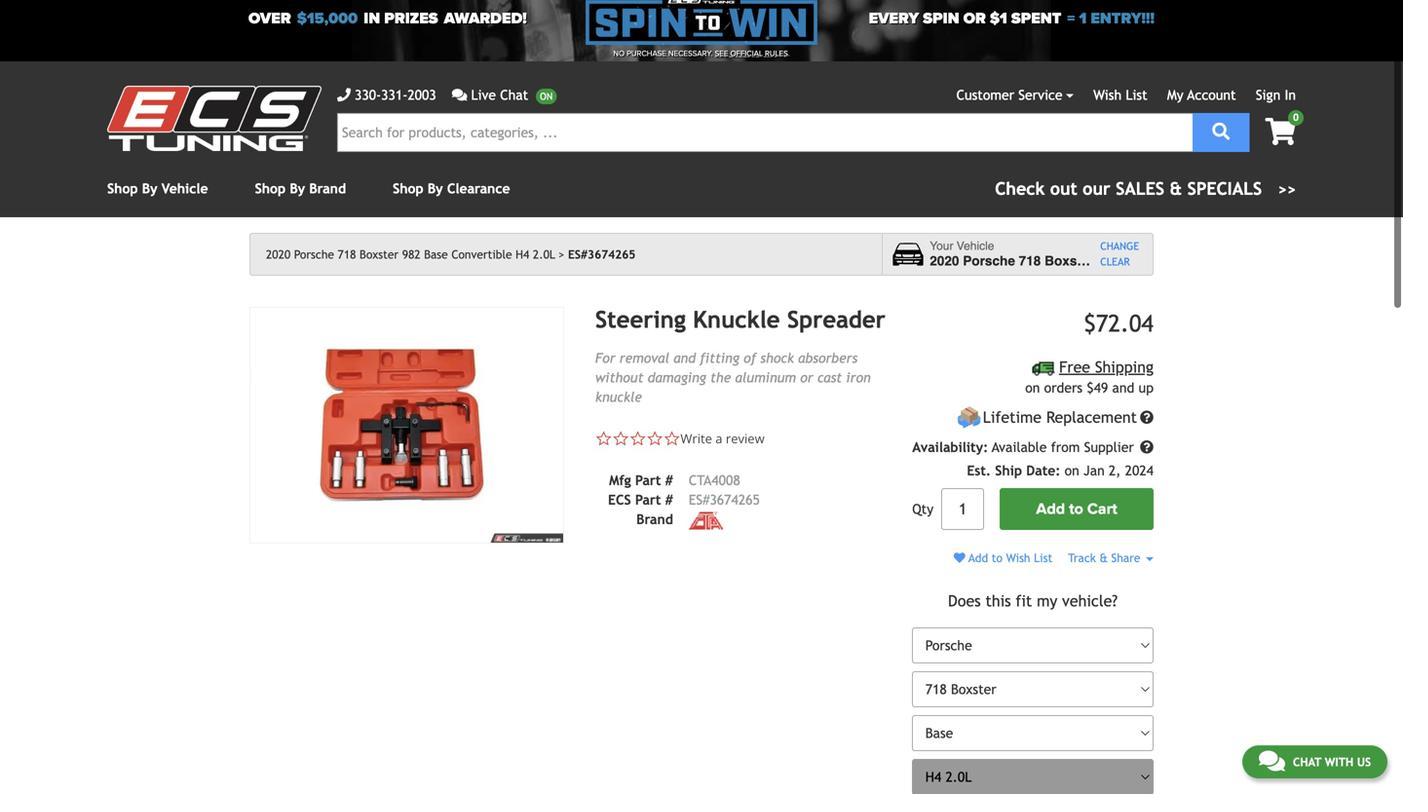 Task type: vqa. For each thing, say whether or not it's contained in the screenshot.
top #
yes



Task type: locate. For each thing, give the bounding box(es) containing it.
1 horizontal spatial to
[[1069, 500, 1084, 519]]

0 horizontal spatial vehicle
[[162, 181, 208, 196]]

by for clearance
[[428, 181, 443, 196]]

your vehicle
[[930, 239, 995, 253]]

wish list
[[1094, 87, 1148, 103]]

by up the "porsche"
[[290, 181, 305, 196]]

write a review link
[[681, 430, 765, 447]]

0 vertical spatial on
[[1026, 380, 1040, 396]]

removal
[[620, 350, 670, 366]]

330-331-2003 link
[[337, 85, 436, 105]]

est. ship date: on jan 2, 2024
[[967, 463, 1154, 479]]

share
[[1112, 551, 1141, 565]]

in
[[364, 9, 380, 28]]

2 horizontal spatial by
[[428, 181, 443, 196]]

part
[[635, 473, 661, 488], [635, 492, 661, 508]]

availability:
[[913, 440, 989, 455]]

1 horizontal spatial &
[[1170, 178, 1183, 199]]

your
[[930, 239, 954, 253]]

330-331-2003
[[355, 87, 436, 103]]

spin
[[923, 9, 960, 28]]

h4
[[516, 248, 530, 261]]

3 by from the left
[[428, 181, 443, 196]]

empty star image down the knuckle
[[595, 430, 612, 447]]

brand
[[309, 181, 346, 196], [637, 512, 673, 527]]

chat right the live at the top of the page
[[500, 87, 528, 103]]

1 vertical spatial to
[[992, 551, 1003, 565]]

comments image inside live chat 'link'
[[452, 88, 467, 102]]

vehicle down the ecs tuning image
[[162, 181, 208, 196]]

sign in link
[[1256, 87, 1296, 103]]

add inside button
[[1037, 500, 1065, 519]]

iron
[[846, 370, 871, 385]]

shop
[[107, 181, 138, 196], [255, 181, 286, 196], [393, 181, 424, 196]]

or inside for removal and fitting of shock absorbers without damaging the aluminum or cast iron knuckle
[[801, 370, 814, 385]]

comments image left chat with us
[[1259, 750, 1286, 773]]

1 horizontal spatial chat
[[1293, 755, 1322, 769]]

comments image inside chat with us link
[[1259, 750, 1286, 773]]

0 horizontal spatial wish
[[1006, 551, 1031, 565]]

0 horizontal spatial to
[[992, 551, 1003, 565]]

question circle image
[[1140, 441, 1154, 454]]

wish
[[1094, 87, 1122, 103], [1006, 551, 1031, 565]]

0 horizontal spatial comments image
[[452, 88, 467, 102]]

1 vertical spatial comments image
[[1259, 750, 1286, 773]]

by
[[142, 181, 157, 196], [290, 181, 305, 196], [428, 181, 443, 196]]

from
[[1051, 440, 1080, 455]]

& inside sales & specials link
[[1170, 178, 1183, 199]]

shop for shop by brand
[[255, 181, 286, 196]]

3 empty star image from the left
[[664, 430, 681, 447]]

$49
[[1087, 380, 1109, 396]]

1 horizontal spatial wish
[[1094, 87, 1122, 103]]

add down date: at the right bottom of the page
[[1037, 500, 1065, 519]]

boxster
[[360, 248, 399, 261]]

2 by from the left
[[290, 181, 305, 196]]

3 shop from the left
[[393, 181, 424, 196]]

by for brand
[[290, 181, 305, 196]]

and
[[674, 350, 696, 366], [1113, 380, 1135, 396]]

brand up the "porsche"
[[309, 181, 346, 196]]

1 horizontal spatial shop
[[255, 181, 286, 196]]

absorbers
[[798, 350, 858, 366]]

0 vertical spatial wish
[[1094, 87, 1122, 103]]

shop by brand
[[255, 181, 346, 196]]

empty star image left write
[[647, 430, 664, 447]]

list left my
[[1126, 87, 1148, 103]]

0 horizontal spatial add
[[969, 551, 989, 565]]

chat left the with
[[1293, 755, 1322, 769]]

see
[[715, 49, 728, 58]]

1 vertical spatial chat
[[1293, 755, 1322, 769]]

vehicle?
[[1062, 592, 1118, 610]]

does this fit my vehicle?
[[948, 592, 1118, 610]]

est.
[[967, 463, 991, 479]]

None text field
[[942, 488, 985, 530]]

2 empty star image from the left
[[647, 430, 664, 447]]

search image
[[1213, 123, 1230, 140]]

track & share button
[[1069, 551, 1154, 565]]

0 horizontal spatial empty star image
[[595, 430, 612, 447]]

replacement
[[1047, 409, 1137, 427]]

by down the ecs tuning image
[[142, 181, 157, 196]]

0 horizontal spatial on
[[1026, 380, 1040, 396]]

chat with us link
[[1243, 746, 1388, 779]]

brand inside es# 3674265 brand
[[637, 512, 673, 527]]

0 vertical spatial chat
[[500, 87, 528, 103]]

2 part from the top
[[635, 492, 661, 508]]

entry!!!
[[1091, 9, 1155, 28]]

no purchase necessary. see official rules .
[[613, 49, 790, 58]]

0 horizontal spatial and
[[674, 350, 696, 366]]

1 vertical spatial list
[[1034, 551, 1053, 565]]

list left track at right bottom
[[1034, 551, 1053, 565]]

add for add to wish list
[[969, 551, 989, 565]]

comments image left the live at the top of the page
[[452, 88, 467, 102]]

$15,000
[[297, 9, 358, 28]]

on
[[1026, 380, 1040, 396], [1065, 463, 1080, 479]]

free shipping on orders $49 and up
[[1026, 358, 1154, 396]]

to for wish
[[992, 551, 1003, 565]]

1 horizontal spatial list
[[1126, 87, 1148, 103]]

0 vertical spatial &
[[1170, 178, 1183, 199]]

vehicle right your
[[957, 239, 995, 253]]

0 vertical spatial to
[[1069, 500, 1084, 519]]

1 vertical spatial and
[[1113, 380, 1135, 396]]

this
[[986, 592, 1011, 610]]

on inside free shipping on orders $49 and up
[[1026, 380, 1040, 396]]

empty star image
[[595, 430, 612, 447], [647, 430, 664, 447]]

1
[[1080, 9, 1087, 28]]

0 vertical spatial part
[[635, 473, 661, 488]]

0 horizontal spatial chat
[[500, 87, 528, 103]]

available
[[992, 440, 1047, 455]]

1 horizontal spatial on
[[1065, 463, 1080, 479]]

1 vertical spatial on
[[1065, 463, 1080, 479]]

1 by from the left
[[142, 181, 157, 196]]

1 horizontal spatial brand
[[637, 512, 673, 527]]

part right the mfg
[[635, 473, 661, 488]]

1 vertical spatial &
[[1100, 551, 1108, 565]]

us
[[1358, 755, 1371, 769]]

empty star image up the mfg
[[612, 430, 630, 447]]

cta4008
[[689, 473, 740, 488]]

by left clearance
[[428, 181, 443, 196]]

& for track
[[1100, 551, 1108, 565]]

shop for shop by vehicle
[[107, 181, 138, 196]]

to right heart icon
[[992, 551, 1003, 565]]

0 horizontal spatial shop
[[107, 181, 138, 196]]

2 horizontal spatial shop
[[393, 181, 424, 196]]

1 part from the top
[[635, 473, 661, 488]]

brand down cta4008 ecs part #
[[637, 512, 673, 527]]

1 vertical spatial or
[[801, 370, 814, 385]]

on left jan
[[1065, 463, 1080, 479]]

& right sales
[[1170, 178, 1183, 199]]

# inside cta4008 ecs part #
[[665, 492, 673, 508]]

empty star image left a
[[664, 430, 681, 447]]

cta4008 ecs part #
[[608, 473, 740, 508]]

shop by brand link
[[255, 181, 346, 196]]

0 horizontal spatial &
[[1100, 551, 1108, 565]]

to inside add to cart button
[[1069, 500, 1084, 519]]

or left $1
[[964, 9, 986, 28]]

0 vertical spatial and
[[674, 350, 696, 366]]

and up damaging
[[674, 350, 696, 366]]

1 horizontal spatial and
[[1113, 380, 1135, 396]]

empty star image up mfg part #
[[630, 430, 647, 447]]

1 vertical spatial vehicle
[[957, 239, 995, 253]]

question circle image
[[1140, 411, 1154, 425]]

and down shipping
[[1113, 380, 1135, 396]]

for removal and fitting of shock absorbers without damaging the aluminum or cast iron knuckle
[[595, 350, 871, 405]]

change link
[[1101, 239, 1140, 254]]

add right heart icon
[[969, 551, 989, 565]]

1 # from the top
[[665, 473, 673, 488]]

a
[[716, 430, 723, 447]]

ecs tuning 'spin to win' contest logo image
[[586, 0, 818, 45]]

clear
[[1101, 256, 1130, 268]]

0 vertical spatial add
[[1037, 500, 1065, 519]]

1 horizontal spatial add
[[1037, 500, 1065, 519]]

steering
[[595, 306, 686, 333]]

does
[[948, 592, 981, 610]]

# up es# 3674265 brand
[[665, 473, 673, 488]]

part down mfg part #
[[635, 492, 661, 508]]

1 horizontal spatial vehicle
[[957, 239, 995, 253]]

2 shop from the left
[[255, 181, 286, 196]]

wish right service
[[1094, 87, 1122, 103]]

empty star image
[[612, 430, 630, 447], [630, 430, 647, 447], [664, 430, 681, 447]]

2,
[[1109, 463, 1121, 479]]

change clear
[[1101, 240, 1140, 268]]

shop by clearance
[[393, 181, 510, 196]]

write a review
[[681, 430, 765, 447]]

shock
[[761, 350, 794, 366]]

1 horizontal spatial by
[[290, 181, 305, 196]]

0 vertical spatial list
[[1126, 87, 1148, 103]]

add for add to cart
[[1037, 500, 1065, 519]]

& right track at right bottom
[[1100, 551, 1108, 565]]

comments image
[[452, 88, 467, 102], [1259, 750, 1286, 773]]

add to wish list
[[966, 551, 1053, 565]]

0 vertical spatial #
[[665, 473, 673, 488]]

#
[[665, 473, 673, 488], [665, 492, 673, 508]]

0 vertical spatial or
[[964, 9, 986, 28]]

0 vertical spatial brand
[[309, 181, 346, 196]]

1 vertical spatial #
[[665, 492, 673, 508]]

to for cart
[[1069, 500, 1084, 519]]

every spin or $1 spent = 1 entry!!!
[[869, 9, 1155, 28]]

sales
[[1116, 178, 1165, 199]]

wish up fit on the right
[[1006, 551, 1031, 565]]

by for vehicle
[[142, 181, 157, 196]]

to left the cart
[[1069, 500, 1084, 519]]

1 shop from the left
[[107, 181, 138, 196]]

& for sales
[[1170, 178, 1183, 199]]

1 vertical spatial add
[[969, 551, 989, 565]]

2 # from the top
[[665, 492, 673, 508]]

up
[[1139, 380, 1154, 396]]

1 vertical spatial part
[[635, 492, 661, 508]]

0 horizontal spatial brand
[[309, 181, 346, 196]]

live chat
[[471, 87, 528, 103]]

shopping cart image
[[1266, 118, 1296, 145]]

1 horizontal spatial comments image
[[1259, 750, 1286, 773]]

0 horizontal spatial or
[[801, 370, 814, 385]]

of
[[744, 350, 757, 366]]

1 horizontal spatial empty star image
[[647, 430, 664, 447]]

live
[[471, 87, 496, 103]]

# left es#
[[665, 492, 673, 508]]

=
[[1068, 9, 1076, 28]]

1 vertical spatial brand
[[637, 512, 673, 527]]

0 horizontal spatial by
[[142, 181, 157, 196]]

0 vertical spatial comments image
[[452, 88, 467, 102]]

cart
[[1088, 500, 1118, 519]]

on down free shipping 'icon'
[[1026, 380, 1040, 396]]

or left cast
[[801, 370, 814, 385]]

free
[[1059, 358, 1091, 376]]



Task type: describe. For each thing, give the bounding box(es) containing it.
add to cart button
[[1000, 488, 1154, 530]]

no
[[613, 49, 625, 58]]

over $15,000 in prizes
[[249, 9, 438, 28]]

2020
[[266, 248, 291, 261]]

72.04
[[1096, 310, 1154, 337]]

convertible
[[452, 248, 512, 261]]

brand for shop by brand
[[309, 181, 346, 196]]

every
[[869, 9, 919, 28]]

shipping
[[1095, 358, 1154, 376]]

heart image
[[954, 552, 966, 564]]

with
[[1325, 755, 1354, 769]]

jan
[[1084, 463, 1105, 479]]

1 vertical spatial wish
[[1006, 551, 1031, 565]]

sales & specials
[[1116, 178, 1262, 199]]

purchase
[[627, 49, 667, 58]]

982
[[402, 248, 421, 261]]

official
[[730, 49, 763, 58]]

qty
[[913, 502, 934, 517]]

my
[[1037, 592, 1058, 610]]

porsche
[[294, 248, 334, 261]]

2003
[[408, 87, 436, 103]]

0 horizontal spatial list
[[1034, 551, 1053, 565]]

sales & specials link
[[995, 175, 1296, 202]]

chat with us
[[1293, 755, 1371, 769]]

clearance
[[447, 181, 510, 196]]

and inside for removal and fitting of shock absorbers without damaging the aluminum or cast iron knuckle
[[674, 350, 696, 366]]

ecs
[[608, 492, 631, 508]]

lifetime replacement
[[983, 409, 1137, 427]]

1 empty star image from the left
[[595, 430, 612, 447]]

phone image
[[337, 88, 351, 102]]

track & share
[[1069, 551, 1144, 565]]

ecs tuning image
[[107, 86, 322, 151]]

0 link
[[1250, 110, 1304, 147]]

track
[[1069, 551, 1096, 565]]

knuckle
[[693, 306, 780, 333]]

steering knuckle spreader
[[595, 306, 886, 333]]

lifetime
[[983, 409, 1042, 427]]

718
[[338, 248, 356, 261]]

my account
[[1168, 87, 1237, 103]]

spent
[[1012, 9, 1062, 28]]

mfg
[[609, 473, 631, 488]]

shop by vehicle link
[[107, 181, 208, 196]]

damaging
[[648, 370, 706, 385]]

write
[[681, 430, 712, 447]]

add to cart
[[1037, 500, 1118, 519]]

supplier
[[1084, 440, 1134, 455]]

specials
[[1188, 178, 1262, 199]]

comments image for chat
[[1259, 750, 1286, 773]]

base
[[424, 248, 448, 261]]

cta tools image
[[689, 512, 724, 530]]

2.0l
[[533, 248, 555, 261]]

wish list link
[[1094, 87, 1148, 103]]

see official rules link
[[715, 48, 788, 59]]

customer service button
[[957, 85, 1074, 105]]

$1
[[990, 9, 1008, 28]]

clear link
[[1101, 254, 1140, 270]]

ship
[[995, 463, 1022, 479]]

shop by clearance link
[[393, 181, 510, 196]]

change
[[1101, 240, 1140, 252]]

1 empty star image from the left
[[612, 430, 630, 447]]

this product is lifetime replacement eligible image
[[957, 406, 982, 430]]

customer service
[[957, 87, 1063, 103]]

0 vertical spatial vehicle
[[162, 181, 208, 196]]

331-
[[381, 87, 408, 103]]

brand for es# 3674265 brand
[[637, 512, 673, 527]]

orders
[[1044, 380, 1083, 396]]

comments image for live
[[452, 88, 467, 102]]

free shipping image
[[1033, 362, 1055, 376]]

knuckle
[[595, 389, 642, 405]]

es#3674265 - cta4008 - steering knuckle spreader - for removal and fitting of shock absorbers without damaging the aluminum or cast iron knuckle - cta tools - audi bmw volkswagen mercedes benz mini porsche image
[[250, 307, 564, 544]]

service
[[1019, 87, 1063, 103]]

cast
[[818, 370, 842, 385]]

spreader
[[787, 306, 886, 333]]

2024
[[1125, 463, 1154, 479]]

my
[[1168, 87, 1184, 103]]

330-
[[355, 87, 381, 103]]

and inside free shipping on orders $49 and up
[[1113, 380, 1135, 396]]

Search text field
[[337, 113, 1193, 152]]

review
[[726, 430, 765, 447]]

2020 porsche 718 boxster 982 base convertible h4 2.0l
[[266, 248, 555, 261]]

shop for shop by clearance
[[393, 181, 424, 196]]

live chat link
[[452, 85, 557, 105]]

aluminum
[[735, 370, 796, 385]]

1 horizontal spatial or
[[964, 9, 986, 28]]

add to wish list link
[[954, 551, 1053, 565]]

fit
[[1016, 592, 1032, 610]]

chat inside 'link'
[[500, 87, 528, 103]]

account
[[1188, 87, 1237, 103]]

es#3674265
[[568, 248, 636, 261]]

0
[[1294, 112, 1299, 123]]

part inside cta4008 ecs part #
[[635, 492, 661, 508]]

mfg part #
[[609, 473, 673, 488]]

2 empty star image from the left
[[630, 430, 647, 447]]

3674265
[[710, 492, 760, 508]]

sign
[[1256, 87, 1281, 103]]

shop by vehicle
[[107, 181, 208, 196]]



